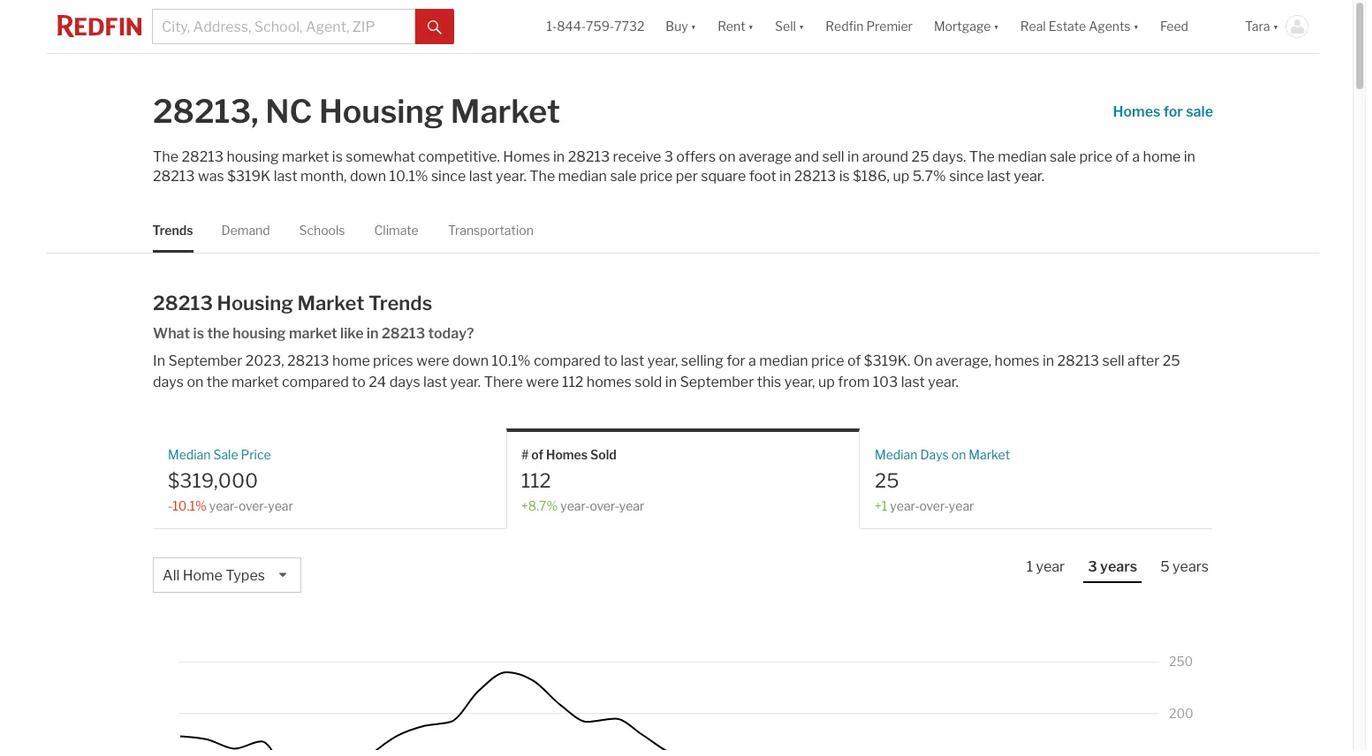 Task type: vqa. For each thing, say whether or not it's contained in the screenshot.
Go Tour This Home
no



Task type: locate. For each thing, give the bounding box(es) containing it.
average,
[[936, 353, 992, 370]]

market down 28213 housing market trends
[[289, 325, 337, 342]]

1 vertical spatial market
[[297, 292, 364, 315]]

1 horizontal spatial sale
[[1050, 148, 1076, 165]]

over- down $319,000
[[238, 498, 268, 513]]

after
[[1128, 353, 1160, 370]]

1 horizontal spatial 10.1%
[[389, 168, 428, 185]]

5 years
[[1160, 558, 1209, 575]]

1 horizontal spatial down
[[452, 353, 489, 370]]

price
[[1079, 148, 1113, 165], [640, 168, 673, 185], [811, 353, 844, 370]]

the up transportation
[[529, 168, 555, 185]]

home down homes for sale link
[[1143, 148, 1181, 165]]

3 year- from the left
[[890, 498, 919, 513]]

1 vertical spatial compared
[[282, 374, 349, 391]]

0 horizontal spatial up
[[818, 374, 835, 391]]

1 vertical spatial sell
[[1102, 353, 1125, 370]]

year- right +8.7%
[[560, 498, 590, 513]]

0 horizontal spatial a
[[749, 353, 756, 370]]

0 horizontal spatial sell
[[822, 148, 844, 165]]

3 years
[[1088, 558, 1137, 575]]

28213 up was
[[181, 148, 224, 165]]

median
[[168, 447, 211, 462], [875, 447, 918, 462]]

year- inside # of homes sold 112 +8.7% year-over-year
[[560, 498, 590, 513]]

market up what is the housing market like in 28213 today?
[[297, 292, 364, 315]]

and
[[795, 148, 819, 165]]

1 vertical spatial the
[[207, 374, 229, 391]]

feed button
[[1150, 0, 1234, 53]]

median sale price $319,000 -10.1% year-over-year
[[168, 447, 293, 513]]

sell ▾ button
[[764, 0, 815, 53]]

over- down sold
[[590, 498, 619, 513]]

0 horizontal spatial days
[[153, 374, 184, 391]]

1 median from the left
[[168, 447, 211, 462]]

this
[[757, 374, 781, 391]]

0 vertical spatial trends
[[153, 223, 194, 238]]

of up from on the right of the page
[[847, 353, 861, 370]]

is up month,
[[332, 148, 343, 165]]

year- right +1
[[890, 498, 919, 513]]

1 horizontal spatial were
[[526, 374, 559, 391]]

climate
[[375, 223, 419, 238]]

1 vertical spatial year,
[[784, 374, 815, 391]]

median for $319,000
[[168, 447, 211, 462]]

days.
[[932, 148, 966, 165]]

tara
[[1245, 19, 1270, 34]]

0 horizontal spatial 25
[[875, 469, 899, 492]]

year inside median sale price $319,000 -10.1% year-over-year
[[268, 498, 293, 513]]

1 horizontal spatial market
[[450, 92, 560, 131]]

0 horizontal spatial of
[[531, 447, 543, 462]]

6 ▾ from the left
[[1273, 19, 1279, 34]]

a right selling
[[749, 353, 756, 370]]

1 vertical spatial a
[[749, 353, 756, 370]]

3 ▾ from the left
[[799, 19, 804, 34]]

10.1% up there
[[492, 353, 531, 370]]

market down 2023, at the top left of the page
[[232, 374, 279, 391]]

since down the competitive. at the left top
[[431, 168, 466, 185]]

2 vertical spatial 10.1%
[[173, 498, 207, 513]]

to
[[604, 353, 617, 370], [352, 374, 366, 391]]

▾ for mortgage ▾
[[994, 19, 999, 34]]

0 horizontal spatial year,
[[647, 353, 678, 370]]

1 days from the left
[[153, 374, 184, 391]]

▾ for sell ▾
[[799, 19, 804, 34]]

0 horizontal spatial market
[[297, 292, 364, 315]]

since down days.
[[949, 168, 984, 185]]

0 vertical spatial 10.1%
[[389, 168, 428, 185]]

0 horizontal spatial 10.1%
[[173, 498, 207, 513]]

25 inside 'the 28213 housing market is somewhat competitive. homes in 28213 receive 3 offers on average and sell in around 25 days. the median sale price of a home in 28213 was $319k last month, down 10.1% since last year. the median sale price per square foot in 28213 is $186, up 5.7% since last year.'
[[912, 148, 929, 165]]

1 vertical spatial 25
[[1163, 353, 1180, 370]]

1 vertical spatial for
[[727, 353, 745, 370]]

1 horizontal spatial of
[[847, 353, 861, 370]]

is left $186,
[[839, 168, 850, 185]]

of
[[1116, 148, 1129, 165], [847, 353, 861, 370], [531, 447, 543, 462]]

#
[[521, 447, 529, 462]]

0 horizontal spatial price
[[640, 168, 673, 185]]

▾ right sell
[[799, 19, 804, 34]]

112 up +8.7%
[[521, 469, 551, 492]]

median up $319,000
[[168, 447, 211, 462]]

1 horizontal spatial a
[[1132, 148, 1140, 165]]

$319k
[[227, 168, 271, 185]]

1 vertical spatial market
[[289, 325, 337, 342]]

median inside median sale price $319,000 -10.1% year-over-year
[[168, 447, 211, 462]]

1 years from the left
[[1100, 558, 1137, 575]]

0 horizontal spatial since
[[431, 168, 466, 185]]

a inside in september 2023, 28213 home prices were down 10.1% compared to last year, selling for a median price of $319k. on average, homes in 28213 sell after 25 days on the market compared to 24 days last year. there were 112 homes sold in september this year, up from 103 last year.
[[749, 353, 756, 370]]

price
[[241, 447, 271, 462]]

1 horizontal spatial for
[[1163, 103, 1183, 120]]

market up month,
[[282, 148, 329, 165]]

1 horizontal spatial price
[[811, 353, 844, 370]]

year- for 112
[[560, 498, 590, 513]]

over-
[[238, 498, 268, 513], [590, 498, 619, 513], [919, 498, 949, 513]]

3
[[664, 148, 673, 165], [1088, 558, 1097, 575]]

the
[[207, 325, 230, 342], [207, 374, 229, 391]]

over- inside # of homes sold 112 +8.7% year-over-year
[[590, 498, 619, 513]]

$319,000
[[168, 469, 258, 492]]

trends up the prices
[[368, 292, 432, 315]]

2 years from the left
[[1173, 558, 1209, 575]]

sell right "and"
[[822, 148, 844, 165]]

mortgage ▾ button
[[934, 0, 999, 53]]

sold
[[590, 447, 617, 462]]

down down somewhat
[[350, 168, 386, 185]]

1 horizontal spatial sell
[[1102, 353, 1125, 370]]

median left days
[[875, 447, 918, 462]]

▾ right agents
[[1133, 19, 1139, 34]]

1 vertical spatial up
[[818, 374, 835, 391]]

1-844-759-7732 link
[[546, 19, 644, 34]]

112 inside # of homes sold 112 +8.7% year-over-year
[[521, 469, 551, 492]]

days
[[920, 447, 949, 462]]

in
[[153, 353, 165, 370]]

1 year button
[[1022, 558, 1069, 581]]

were down today?
[[416, 353, 449, 370]]

the right what
[[207, 325, 230, 342]]

market inside 'the 28213 housing market is somewhat competitive. homes in 28213 receive 3 offers on average and sell in around 25 days. the median sale price of a home in 28213 was $319k last month, down 10.1% since last year. the median sale price per square foot in 28213 is $186, up 5.7% since last year.'
[[282, 148, 329, 165]]

28213 left was
[[153, 168, 195, 185]]

sell inside 'the 28213 housing market is somewhat competitive. homes in 28213 receive 3 offers on average and sell in around 25 days. the median sale price of a home in 28213 was $319k last month, down 10.1% since last year. the median sale price per square foot in 28213 is $186, up 5.7% since last year.'
[[822, 148, 844, 165]]

on
[[913, 353, 933, 370]]

in right "like"
[[367, 325, 379, 342]]

10.1% down somewhat
[[389, 168, 428, 185]]

over- for 112
[[590, 498, 619, 513]]

homes for sale link
[[1113, 84, 1213, 140]]

1 vertical spatial homes
[[587, 374, 632, 391]]

25 up +1
[[875, 469, 899, 492]]

844-
[[557, 19, 586, 34]]

over- inside median sale price $319,000 -10.1% year-over-year
[[238, 498, 268, 513]]

5 years button
[[1156, 558, 1213, 581]]

2 ▾ from the left
[[748, 19, 754, 34]]

real estate agents ▾
[[1020, 19, 1139, 34]]

years for 3 years
[[1100, 558, 1137, 575]]

years inside 3 years button
[[1100, 558, 1137, 575]]

sell inside in september 2023, 28213 home prices were down 10.1% compared to last year, selling for a median price of $319k. on average, homes in 28213 sell after 25 days on the market compared to 24 days last year. there were 112 homes sold in september this year, up from 103 last year.
[[1102, 353, 1125, 370]]

0 horizontal spatial is
[[193, 325, 204, 342]]

10.1%
[[389, 168, 428, 185], [492, 353, 531, 370], [173, 498, 207, 513]]

1 horizontal spatial median
[[875, 447, 918, 462]]

0 horizontal spatial year-
[[209, 498, 239, 513]]

market right days
[[969, 447, 1010, 462]]

25 inside median days on market 25 +1 year-over-year
[[875, 469, 899, 492]]

0 vertical spatial housing
[[227, 148, 279, 165]]

▾ right buy
[[691, 19, 696, 34]]

1 vertical spatial 3
[[1088, 558, 1097, 575]]

28213 left after
[[1057, 353, 1099, 370]]

25 right after
[[1163, 353, 1180, 370]]

0 vertical spatial price
[[1079, 148, 1113, 165]]

1 vertical spatial to
[[352, 374, 366, 391]]

0 vertical spatial for
[[1163, 103, 1183, 120]]

1 vertical spatial 10.1%
[[492, 353, 531, 370]]

28213,
[[153, 92, 259, 131]]

0 vertical spatial a
[[1132, 148, 1140, 165]]

housing up 2023, at the top left of the page
[[233, 325, 286, 342]]

2 median from the left
[[875, 447, 918, 462]]

buy
[[666, 19, 688, 34]]

the up sale
[[207, 374, 229, 391]]

5 ▾ from the left
[[1133, 19, 1139, 34]]

homes right average,
[[995, 353, 1040, 370]]

▾
[[691, 19, 696, 34], [748, 19, 754, 34], [799, 19, 804, 34], [994, 19, 999, 34], [1133, 19, 1139, 34], [1273, 19, 1279, 34]]

year
[[268, 498, 293, 513], [619, 498, 645, 513], [949, 498, 974, 513], [1036, 558, 1065, 575]]

year, right this
[[784, 374, 815, 391]]

market for 28213, nc housing market
[[450, 92, 560, 131]]

3 right 1 year
[[1088, 558, 1097, 575]]

1 horizontal spatial over-
[[590, 498, 619, 513]]

10.1% down $319,000
[[173, 498, 207, 513]]

1 horizontal spatial home
[[1143, 148, 1181, 165]]

the down 28213,
[[153, 148, 178, 165]]

2 over- from the left
[[590, 498, 619, 513]]

year- inside median days on market 25 +1 year-over-year
[[890, 498, 919, 513]]

a down homes for sale link
[[1132, 148, 1140, 165]]

2 vertical spatial price
[[811, 353, 844, 370]]

0 vertical spatial up
[[893, 168, 909, 185]]

housing inside 'the 28213 housing market is somewhat competitive. homes in 28213 receive 3 offers on average and sell in around 25 days. the median sale price of a home in 28213 was $319k last month, down 10.1% since last year. the median sale price per square foot in 28213 is $186, up 5.7% since last year.'
[[227, 148, 279, 165]]

2 horizontal spatial market
[[969, 447, 1010, 462]]

1 vertical spatial 112
[[521, 469, 551, 492]]

housing up 2023, at the top left of the page
[[217, 292, 293, 315]]

3 inside 'the 28213 housing market is somewhat competitive. homes in 28213 receive 3 offers on average and sell in around 25 days. the median sale price of a home in 28213 was $319k last month, down 10.1% since last year. the median sale price per square foot in 28213 is $186, up 5.7% since last year.'
[[664, 148, 673, 165]]

in
[[553, 148, 565, 165], [847, 148, 859, 165], [1184, 148, 1195, 165], [779, 168, 791, 185], [367, 325, 379, 342], [1043, 353, 1054, 370], [665, 374, 677, 391]]

5
[[1160, 558, 1170, 575]]

0 horizontal spatial down
[[350, 168, 386, 185]]

housing
[[227, 148, 279, 165], [233, 325, 286, 342]]

market up the competitive. at the left top
[[450, 92, 560, 131]]

real estate agents ▾ link
[[1020, 0, 1139, 53]]

housing up $319k
[[227, 148, 279, 165]]

1 horizontal spatial 112
[[562, 374, 584, 391]]

2 vertical spatial 25
[[875, 469, 899, 492]]

of down homes for sale link
[[1116, 148, 1129, 165]]

years right 5
[[1173, 558, 1209, 575]]

▾ right mortgage
[[994, 19, 999, 34]]

homes left the sold
[[587, 374, 632, 391]]

years inside "5 years" button
[[1173, 558, 1209, 575]]

over- inside median days on market 25 +1 year-over-year
[[919, 498, 949, 513]]

25 up 5.7% on the top right
[[912, 148, 929, 165]]

2 horizontal spatial over-
[[919, 498, 949, 513]]

in right the sold
[[665, 374, 677, 391]]

1 ▾ from the left
[[691, 19, 696, 34]]

last right $319k
[[274, 168, 297, 185]]

28213
[[181, 148, 224, 165], [568, 148, 610, 165], [153, 168, 195, 185], [794, 168, 836, 185], [153, 292, 213, 315], [382, 325, 425, 342], [287, 353, 329, 370], [1057, 353, 1099, 370]]

up left from on the right of the page
[[818, 374, 835, 391]]

1 horizontal spatial since
[[949, 168, 984, 185]]

on
[[719, 148, 736, 165], [187, 374, 204, 391], [951, 447, 966, 462]]

2 horizontal spatial of
[[1116, 148, 1129, 165]]

1 horizontal spatial median
[[759, 353, 808, 370]]

sold
[[635, 374, 662, 391]]

1 vertical spatial sale
[[1050, 148, 1076, 165]]

1 vertical spatial housing
[[217, 292, 293, 315]]

home inside 'the 28213 housing market is somewhat competitive. homes in 28213 receive 3 offers on average and sell in around 25 days. the median sale price of a home in 28213 was $319k last month, down 10.1% since last year. the median sale price per square foot in 28213 is $186, up 5.7% since last year.'
[[1143, 148, 1181, 165]]

year- for $319,000
[[209, 498, 239, 513]]

2 year- from the left
[[560, 498, 590, 513]]

▾ for tara ▾
[[1273, 19, 1279, 34]]

▾ for buy ▾
[[691, 19, 696, 34]]

$186,
[[853, 168, 890, 185]]

real estate agents ▾ button
[[1010, 0, 1150, 53]]

homes inside # of homes sold 112 +8.7% year-over-year
[[546, 447, 588, 462]]

2 horizontal spatial median
[[998, 148, 1047, 165]]

sale
[[1186, 103, 1213, 120], [1050, 148, 1076, 165], [610, 168, 637, 185]]

1 vertical spatial down
[[452, 353, 489, 370]]

redfin premier button
[[815, 0, 923, 53]]

on right days
[[951, 447, 966, 462]]

year inside median days on market 25 +1 year-over-year
[[949, 498, 974, 513]]

homes
[[1113, 103, 1161, 120], [503, 148, 550, 165], [546, 447, 588, 462]]

▾ right rent
[[748, 19, 754, 34]]

1 horizontal spatial 25
[[912, 148, 929, 165]]

down down today?
[[452, 353, 489, 370]]

10.1% inside in september 2023, 28213 home prices were down 10.1% compared to last year, selling for a median price of $319k. on average, homes in 28213 sell after 25 days on the market compared to 24 days last year. there were 112 homes sold in september this year, up from 103 last year.
[[492, 353, 531, 370]]

0 horizontal spatial the
[[153, 148, 178, 165]]

is right what
[[193, 325, 204, 342]]

0 horizontal spatial sale
[[610, 168, 637, 185]]

median inside median days on market 25 +1 year-over-year
[[875, 447, 918, 462]]

last down today?
[[423, 374, 447, 391]]

home down "like"
[[332, 353, 370, 370]]

2 horizontal spatial 10.1%
[[492, 353, 531, 370]]

1 horizontal spatial 3
[[1088, 558, 1097, 575]]

around
[[862, 148, 908, 165]]

home
[[1143, 148, 1181, 165], [332, 353, 370, 370]]

market for median days on market 25 +1 year-over-year
[[969, 447, 1010, 462]]

2 vertical spatial market
[[232, 374, 279, 391]]

25
[[912, 148, 929, 165], [1163, 353, 1180, 370], [875, 469, 899, 492]]

days down the prices
[[389, 374, 420, 391]]

tara ▾
[[1245, 19, 1279, 34]]

redfin premier
[[826, 19, 913, 34]]

up down around
[[893, 168, 909, 185]]

City, Address, School, Agent, ZIP search field
[[152, 9, 415, 44]]

1 year- from the left
[[209, 498, 239, 513]]

market inside median days on market 25 +1 year-over-year
[[969, 447, 1010, 462]]

sell left after
[[1102, 353, 1125, 370]]

▾ for rent ▾
[[748, 19, 754, 34]]

year inside # of homes sold 112 +8.7% year-over-year
[[619, 498, 645, 513]]

year for sold
[[619, 498, 645, 513]]

on inside 'the 28213 housing market is somewhat competitive. homes in 28213 receive 3 offers on average and sell in around 25 days. the median sale price of a home in 28213 was $319k last month, down 10.1% since last year. the median sale price per square foot in 28213 is $186, up 5.7% since last year.'
[[719, 148, 736, 165]]

for down feed at the right top of page
[[1163, 103, 1183, 120]]

years for 5 years
[[1173, 558, 1209, 575]]

nc
[[265, 92, 312, 131]]

1 horizontal spatial september
[[680, 374, 754, 391]]

0 horizontal spatial compared
[[282, 374, 349, 391]]

2 vertical spatial market
[[969, 447, 1010, 462]]

all home types
[[163, 567, 265, 584]]

$319k.
[[864, 353, 910, 370]]

1 over- from the left
[[238, 498, 268, 513]]

1 vertical spatial median
[[558, 168, 607, 185]]

down
[[350, 168, 386, 185], [452, 353, 489, 370]]

0 vertical spatial market
[[282, 148, 329, 165]]

median inside in september 2023, 28213 home prices were down 10.1% compared to last year, selling for a median price of $319k. on average, homes in 28213 sell after 25 days on the market compared to 24 days last year. there were 112 homes sold in september this year, up from 103 last year.
[[759, 353, 808, 370]]

0 vertical spatial compared
[[534, 353, 601, 370]]

for right selling
[[727, 353, 745, 370]]

112 right there
[[562, 374, 584, 391]]

0 vertical spatial is
[[332, 148, 343, 165]]

last down the competitive. at the left top
[[469, 168, 493, 185]]

years left 5
[[1100, 558, 1137, 575]]

were right there
[[526, 374, 559, 391]]

3 over- from the left
[[919, 498, 949, 513]]

trends left demand
[[153, 223, 194, 238]]

0 horizontal spatial on
[[187, 374, 204, 391]]

like
[[340, 325, 364, 342]]

0 vertical spatial september
[[168, 353, 242, 370]]

0 vertical spatial on
[[719, 148, 736, 165]]

submit search image
[[427, 20, 442, 34]]

0 horizontal spatial homes
[[587, 374, 632, 391]]

0 vertical spatial of
[[1116, 148, 1129, 165]]

days down "in"
[[153, 374, 184, 391]]

of inside in september 2023, 28213 home prices were down 10.1% compared to last year, selling for a median price of $319k. on average, homes in 28213 sell after 25 days on the market compared to 24 days last year. there were 112 homes sold in september this year, up from 103 last year.
[[847, 353, 861, 370]]

sale
[[213, 447, 238, 462]]

over- down days
[[919, 498, 949, 513]]

the right days.
[[969, 148, 995, 165]]

year- down $319,000
[[209, 498, 239, 513]]

1 horizontal spatial days
[[389, 374, 420, 391]]

homes inside 'the 28213 housing market is somewhat competitive. homes in 28213 receive 3 offers on average and sell in around 25 days. the median sale price of a home in 28213 was $319k last month, down 10.1% since last year. the median sale price per square foot in 28213 is $186, up 5.7% since last year.'
[[503, 148, 550, 165]]

3 inside button
[[1088, 558, 1097, 575]]

1 vertical spatial homes
[[503, 148, 550, 165]]

of right #
[[531, 447, 543, 462]]

september down selling
[[680, 374, 754, 391]]

rent ▾ button
[[707, 0, 764, 53]]

days
[[153, 374, 184, 391], [389, 374, 420, 391]]

3 left offers
[[664, 148, 673, 165]]

▾ right tara in the right of the page
[[1273, 19, 1279, 34]]

2 vertical spatial of
[[531, 447, 543, 462]]

buy ▾ button
[[666, 0, 696, 53]]

4 ▾ from the left
[[994, 19, 999, 34]]

housing
[[319, 92, 444, 131], [217, 292, 293, 315]]

buy ▾
[[666, 19, 696, 34]]

1 vertical spatial home
[[332, 353, 370, 370]]

september down what
[[168, 353, 242, 370]]

market inside in september 2023, 28213 home prices were down 10.1% compared to last year, selling for a median price of $319k. on average, homes in 28213 sell after 25 days on the market compared to 24 days last year. there were 112 homes sold in september this year, up from 103 last year.
[[232, 374, 279, 391]]

on down what
[[187, 374, 204, 391]]

rent
[[718, 19, 745, 34]]

on up square
[[719, 148, 736, 165]]

1 horizontal spatial trends
[[368, 292, 432, 315]]

0 vertical spatial 112
[[562, 374, 584, 391]]

0 vertical spatial 25
[[912, 148, 929, 165]]

-
[[168, 498, 173, 513]]

year- inside median sale price $319,000 -10.1% year-over-year
[[209, 498, 239, 513]]

sell
[[822, 148, 844, 165], [1102, 353, 1125, 370]]

trends
[[153, 223, 194, 238], [368, 292, 432, 315]]

estate
[[1049, 19, 1086, 34]]

2 vertical spatial on
[[951, 447, 966, 462]]

year for $319,000
[[268, 498, 293, 513]]

housing up somewhat
[[319, 92, 444, 131]]

year, up the sold
[[647, 353, 678, 370]]

1 horizontal spatial years
[[1173, 558, 1209, 575]]



Task type: describe. For each thing, give the bounding box(es) containing it.
sell ▾ button
[[775, 0, 804, 53]]

prices
[[373, 353, 413, 370]]

down inside in september 2023, 28213 home prices were down 10.1% compared to last year, selling for a median price of $319k. on average, homes in 28213 sell after 25 days on the market compared to 24 days last year. there were 112 homes sold in september this year, up from 103 last year.
[[452, 353, 489, 370]]

feed
[[1160, 19, 1188, 34]]

on inside in september 2023, 28213 home prices were down 10.1% compared to last year, selling for a median price of $319k. on average, homes in 28213 sell after 25 days on the market compared to 24 days last year. there were 112 homes sold in september this year, up from 103 last year.
[[187, 374, 204, 391]]

2 horizontal spatial price
[[1079, 148, 1113, 165]]

1 vertical spatial housing
[[233, 325, 286, 342]]

in up $186,
[[847, 148, 859, 165]]

rent ▾ button
[[718, 0, 754, 53]]

for inside in september 2023, 28213 home prices were down 10.1% compared to last year, selling for a median price of $319k. on average, homes in 28213 sell after 25 days on the market compared to 24 days last year. there were 112 homes sold in september this year, up from 103 last year.
[[727, 353, 745, 370]]

square
[[701, 168, 746, 185]]

28213 up the prices
[[382, 325, 425, 342]]

last up the sold
[[621, 353, 644, 370]]

up inside in september 2023, 28213 home prices were down 10.1% compared to last year, selling for a median price of $319k. on average, homes in 28213 sell after 25 days on the market compared to 24 days last year. there were 112 homes sold in september this year, up from 103 last year.
[[818, 374, 835, 391]]

over- for $319,000
[[238, 498, 268, 513]]

year- for 25
[[890, 498, 919, 513]]

in september 2023, 28213 home prices were down 10.1% compared to last year, selling for a median price of $319k. on average, homes in 28213 sell after 25 days on the market compared to 24 days last year. there were 112 homes sold in september this year, up from 103 last year.
[[153, 353, 1180, 391]]

year for market
[[949, 498, 974, 513]]

mortgage ▾ button
[[923, 0, 1010, 53]]

2 vertical spatial is
[[193, 325, 204, 342]]

offers
[[676, 148, 716, 165]]

trends link
[[153, 208, 194, 253]]

schools
[[299, 223, 345, 238]]

2 horizontal spatial is
[[839, 168, 850, 185]]

of inside 'the 28213 housing market is somewhat competitive. homes in 28213 receive 3 offers on average and sell in around 25 days. the median sale price of a home in 28213 was $319k last month, down 10.1% since last year. the median sale price per square foot in 28213 is $186, up 5.7% since last year.'
[[1116, 148, 1129, 165]]

price inside in september 2023, 28213 home prices were down 10.1% compared to last year, selling for a median price of $319k. on average, homes in 28213 sell after 25 days on the market compared to 24 days last year. there were 112 homes sold in september this year, up from 103 last year.
[[811, 353, 844, 370]]

median days on market 25 +1 year-over-year
[[875, 447, 1010, 513]]

on inside median days on market 25 +1 year-over-year
[[951, 447, 966, 462]]

redfin
[[826, 19, 864, 34]]

over- for 25
[[919, 498, 949, 513]]

last down on
[[901, 374, 925, 391]]

+1
[[875, 498, 887, 513]]

competitive.
[[418, 148, 500, 165]]

agents
[[1089, 19, 1131, 34]]

10.1% inside 'the 28213 housing market is somewhat competitive. homes in 28213 receive 3 offers on average and sell in around 25 days. the median sale price of a home in 28213 was $319k last month, down 10.1% since last year. the median sale price per square foot in 28213 is $186, up 5.7% since last year.'
[[389, 168, 428, 185]]

what
[[153, 325, 190, 342]]

down inside 'the 28213 housing market is somewhat competitive. homes in 28213 receive 3 offers on average and sell in around 25 days. the median sale price of a home in 28213 was $319k last month, down 10.1% since last year. the median sale price per square foot in 28213 is $186, up 5.7% since last year.'
[[350, 168, 386, 185]]

112 inside in september 2023, 28213 home prices were down 10.1% compared to last year, selling for a median price of $319k. on average, homes in 28213 sell after 25 days on the market compared to 24 days last year. there were 112 homes sold in september this year, up from 103 last year.
[[562, 374, 584, 391]]

types
[[226, 567, 265, 584]]

1 since from the left
[[431, 168, 466, 185]]

home
[[183, 567, 223, 584]]

in right average,
[[1043, 353, 1054, 370]]

mortgage ▾
[[934, 19, 999, 34]]

per
[[676, 168, 698, 185]]

in left receive
[[553, 148, 565, 165]]

28213, nc housing market
[[153, 92, 560, 131]]

28213 down "and"
[[794, 168, 836, 185]]

0 vertical spatial median
[[998, 148, 1047, 165]]

real
[[1020, 19, 1046, 34]]

the 28213 housing market is somewhat competitive. homes in 28213 receive 3 offers on average and sell in around 25 days. the median sale price of a home in 28213 was $319k last month, down 10.1% since last year. the median sale price per square foot in 28213 is $186, up 5.7% since last year.
[[153, 148, 1195, 185]]

buy ▾ button
[[655, 0, 707, 53]]

was
[[198, 168, 224, 185]]

there
[[484, 374, 523, 391]]

from
[[838, 374, 870, 391]]

1 horizontal spatial the
[[529, 168, 555, 185]]

0 horizontal spatial were
[[416, 353, 449, 370]]

home inside in september 2023, 28213 home prices were down 10.1% compared to last year, selling for a median price of $319k. on average, homes in 28213 sell after 25 days on the market compared to 24 days last year. there were 112 homes sold in september this year, up from 103 last year.
[[332, 353, 370, 370]]

a inside 'the 28213 housing market is somewhat competitive. homes in 28213 receive 3 offers on average and sell in around 25 days. the median sale price of a home in 28213 was $319k last month, down 10.1% since last year. the median sale price per square foot in 28213 is $186, up 5.7% since last year.'
[[1132, 148, 1140, 165]]

1
[[1027, 558, 1033, 575]]

1 vertical spatial trends
[[368, 292, 432, 315]]

premier
[[866, 19, 913, 34]]

0 horizontal spatial trends
[[153, 223, 194, 238]]

2 days from the left
[[389, 374, 420, 391]]

1 horizontal spatial to
[[604, 353, 617, 370]]

foot
[[749, 168, 776, 185]]

28213 up what
[[153, 292, 213, 315]]

receive
[[613, 148, 661, 165]]

the inside in september 2023, 28213 home prices were down 10.1% compared to last year, selling for a median price of $319k. on average, homes in 28213 sell after 25 days on the market compared to 24 days last year. there were 112 homes sold in september this year, up from 103 last year.
[[207, 374, 229, 391]]

0 vertical spatial the
[[207, 325, 230, 342]]

0 horizontal spatial housing
[[217, 292, 293, 315]]

103
[[873, 374, 898, 391]]

transportation
[[449, 223, 534, 238]]

homes for sale
[[1113, 103, 1213, 120]]

28213 housing market trends
[[153, 292, 432, 315]]

0 vertical spatial homes
[[995, 353, 1040, 370]]

schools link
[[299, 208, 345, 253]]

1 horizontal spatial year,
[[784, 374, 815, 391]]

in down homes for sale link
[[1184, 148, 1195, 165]]

sell ▾
[[775, 19, 804, 34]]

sell
[[775, 19, 796, 34]]

759-
[[586, 19, 614, 34]]

10.1% inside median sale price $319,000 -10.1% year-over-year
[[173, 498, 207, 513]]

25 inside in september 2023, 28213 home prices were down 10.1% compared to last year, selling for a median price of $319k. on average, homes in 28213 sell after 25 days on the market compared to 24 days last year. there were 112 homes sold in september this year, up from 103 last year.
[[1163, 353, 1180, 370]]

what is the housing market like in 28213 today?
[[153, 325, 474, 342]]

last right 5.7% on the top right
[[987, 168, 1011, 185]]

0 vertical spatial homes
[[1113, 103, 1161, 120]]

2 since from the left
[[949, 168, 984, 185]]

7732
[[614, 19, 644, 34]]

0 horizontal spatial september
[[168, 353, 242, 370]]

demand link
[[222, 208, 271, 253]]

selling
[[681, 353, 723, 370]]

+8.7%
[[521, 498, 558, 513]]

of inside # of homes sold 112 +8.7% year-over-year
[[531, 447, 543, 462]]

transportation link
[[449, 208, 534, 253]]

3 years button
[[1084, 558, 1142, 583]]

2023,
[[245, 353, 284, 370]]

demand
[[222, 223, 271, 238]]

median for 25
[[875, 447, 918, 462]]

up inside 'the 28213 housing market is somewhat competitive. homes in 28213 receive 3 offers on average and sell in around 25 days. the median sale price of a home in 28213 was $319k last month, down 10.1% since last year. the median sale price per square foot in 28213 is $186, up 5.7% since last year.'
[[893, 168, 909, 185]]

28213 left receive
[[568, 148, 610, 165]]

rent ▾
[[718, 19, 754, 34]]

1 horizontal spatial compared
[[534, 353, 601, 370]]

0 vertical spatial sale
[[1186, 103, 1213, 120]]

1 year
[[1027, 558, 1065, 575]]

mortgage
[[934, 19, 991, 34]]

average
[[739, 148, 792, 165]]

28213 down what is the housing market like in 28213 today?
[[287, 353, 329, 370]]

month,
[[301, 168, 347, 185]]

in right foot
[[779, 168, 791, 185]]

2 vertical spatial sale
[[610, 168, 637, 185]]

all
[[163, 567, 180, 584]]

somewhat
[[346, 148, 415, 165]]

24
[[369, 374, 386, 391]]

1 vertical spatial price
[[640, 168, 673, 185]]

2 horizontal spatial the
[[969, 148, 995, 165]]

# of homes sold 112 +8.7% year-over-year
[[521, 447, 645, 513]]

1 vertical spatial were
[[526, 374, 559, 391]]

climate link
[[375, 208, 419, 253]]

1 horizontal spatial housing
[[319, 92, 444, 131]]

1-
[[546, 19, 557, 34]]

today?
[[428, 325, 474, 342]]

1 horizontal spatial is
[[332, 148, 343, 165]]

year inside button
[[1036, 558, 1065, 575]]

1-844-759-7732
[[546, 19, 644, 34]]

5.7%
[[912, 168, 946, 185]]



